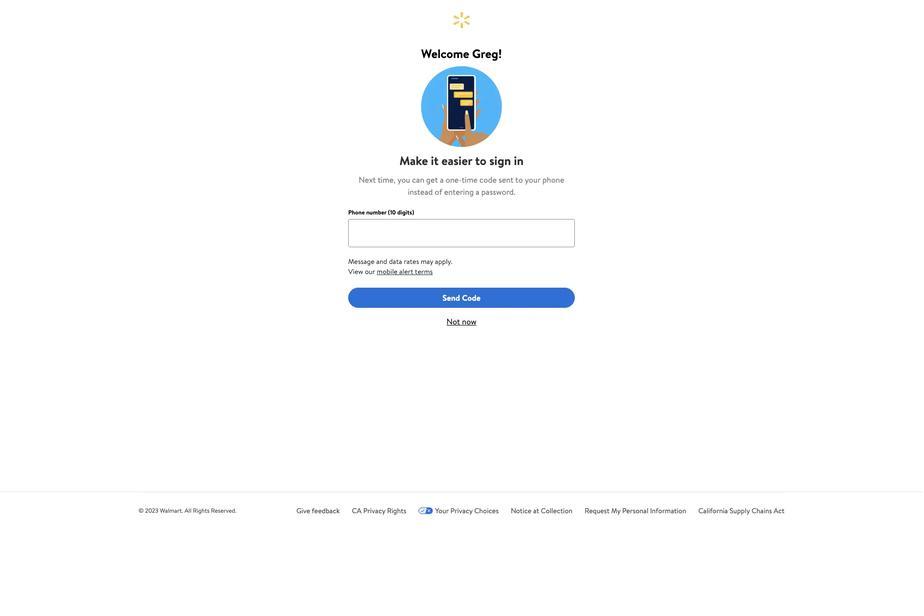 Task type: locate. For each thing, give the bounding box(es) containing it.
give
[[297, 506, 310, 516]]

at
[[534, 506, 540, 516]]

code
[[462, 292, 481, 303]]

privacy right your
[[451, 506, 473, 516]]

1 horizontal spatial privacy
[[451, 506, 473, 516]]

decorative image image
[[421, 66, 502, 147]]

of
[[435, 186, 442, 197]]

privacy choices icon image
[[419, 507, 433, 514]]

your privacy choices
[[435, 506, 499, 516]]

2023
[[145, 506, 159, 515]]

notice at collection link
[[511, 506, 573, 516]]

california supply chains act
[[699, 506, 785, 516]]

phone number (10 digits)
[[348, 208, 414, 217]]

to
[[475, 152, 487, 169], [516, 174, 523, 185]]

1 privacy from the left
[[363, 506, 386, 516]]

1 horizontal spatial a
[[476, 186, 480, 197]]

in
[[514, 152, 524, 169]]

send code
[[443, 292, 481, 303]]

chains
[[752, 506, 772, 516]]

california supply chains act link
[[699, 506, 785, 516]]

send code button
[[348, 288, 575, 308]]

digits)
[[398, 208, 414, 217]]

privacy right ca
[[363, 506, 386, 516]]

rights right the "all"
[[193, 506, 210, 515]]

ca privacy rights link
[[352, 506, 407, 516]]

privacy
[[363, 506, 386, 516], [451, 506, 473, 516]]

a
[[440, 174, 444, 185], [476, 186, 480, 197]]

a down time
[[476, 186, 480, 197]]

sign
[[490, 152, 511, 169]]

choices
[[474, 506, 499, 516]]

greg!
[[472, 45, 502, 62]]

0 horizontal spatial privacy
[[363, 506, 386, 516]]

information
[[650, 506, 687, 516]]

request
[[585, 506, 610, 516]]

phone
[[348, 208, 365, 217]]

entering
[[444, 186, 474, 197]]

1 horizontal spatial rights
[[387, 506, 407, 516]]

to left sign
[[475, 152, 487, 169]]

privacy for ca
[[363, 506, 386, 516]]

to right sent
[[516, 174, 523, 185]]

time
[[462, 174, 478, 185]]

1 horizontal spatial to
[[516, 174, 523, 185]]

code
[[480, 174, 497, 185]]

easier
[[442, 152, 473, 169]]

apply.
[[435, 257, 453, 267]]

feedback
[[312, 506, 340, 516]]

may
[[421, 257, 434, 267]]

rates
[[404, 257, 419, 267]]

0 vertical spatial a
[[440, 174, 444, 185]]

a right get
[[440, 174, 444, 185]]

california
[[699, 506, 728, 516]]

0 horizontal spatial a
[[440, 174, 444, 185]]

alert
[[399, 267, 414, 277]]

0 vertical spatial to
[[475, 152, 487, 169]]

rights left privacy choices icon
[[387, 506, 407, 516]]

our
[[365, 267, 375, 277]]

mobile alert terms link
[[377, 267, 433, 277]]

rights
[[387, 506, 407, 516], [193, 506, 210, 515]]

one-
[[446, 174, 462, 185]]

not
[[447, 316, 460, 327]]

2 privacy from the left
[[451, 506, 473, 516]]



Task type: vqa. For each thing, say whether or not it's contained in the screenshot.
Choices
yes



Task type: describe. For each thing, give the bounding box(es) containing it.
personal
[[623, 506, 649, 516]]

(10
[[388, 208, 396, 217]]

reserved.
[[211, 506, 237, 515]]

1 vertical spatial to
[[516, 174, 523, 185]]

view
[[348, 267, 363, 277]]

get
[[426, 174, 438, 185]]

number
[[366, 208, 387, 217]]

©
[[139, 506, 144, 515]]

Phone number (10 digits) telephone field
[[348, 219, 575, 247]]

now
[[462, 316, 477, 327]]

your privacy choices link
[[419, 506, 499, 516]]

password.
[[482, 186, 516, 197]]

it
[[431, 152, 439, 169]]

welcome
[[421, 45, 470, 62]]

collection
[[541, 506, 573, 516]]

send
[[443, 292, 460, 303]]

request my personal information
[[585, 506, 687, 516]]

© 2023 walmart. all rights reserved.
[[139, 506, 237, 515]]

notice
[[511, 506, 532, 516]]

time,
[[378, 174, 396, 185]]

welcome greg!
[[421, 45, 502, 62]]

my
[[612, 506, 621, 516]]

can
[[412, 174, 425, 185]]

make
[[400, 152, 428, 169]]

walmart logo with link to homepage. image
[[454, 12, 470, 28]]

phone
[[543, 174, 565, 185]]

your
[[435, 506, 449, 516]]

make it easier to sign in next time, you can get a one-time code sent to your phone instead of entering a password.
[[359, 152, 565, 197]]

data
[[389, 257, 402, 267]]

request my personal information link
[[585, 506, 687, 516]]

sent
[[499, 174, 514, 185]]

message and data rates may apply. view our mobile alert terms
[[348, 257, 453, 277]]

your
[[525, 174, 541, 185]]

and
[[376, 257, 387, 267]]

you
[[398, 174, 410, 185]]

notice at collection
[[511, 506, 573, 516]]

mobile
[[377, 267, 398, 277]]

give feedback
[[297, 506, 340, 516]]

0 horizontal spatial to
[[475, 152, 487, 169]]

terms
[[415, 267, 433, 277]]

1 vertical spatial a
[[476, 186, 480, 197]]

0 horizontal spatial rights
[[193, 506, 210, 515]]

not now
[[447, 316, 477, 327]]

privacy for your
[[451, 506, 473, 516]]

all
[[185, 506, 192, 515]]

supply
[[730, 506, 750, 516]]

not now link
[[447, 316, 477, 331]]

walmart.
[[160, 506, 183, 515]]

give feedback button
[[297, 506, 340, 516]]

next
[[359, 174, 376, 185]]

message
[[348, 257, 375, 267]]

act
[[774, 506, 785, 516]]

ca
[[352, 506, 362, 516]]

instead
[[408, 186, 433, 197]]

ca privacy rights
[[352, 506, 407, 516]]



